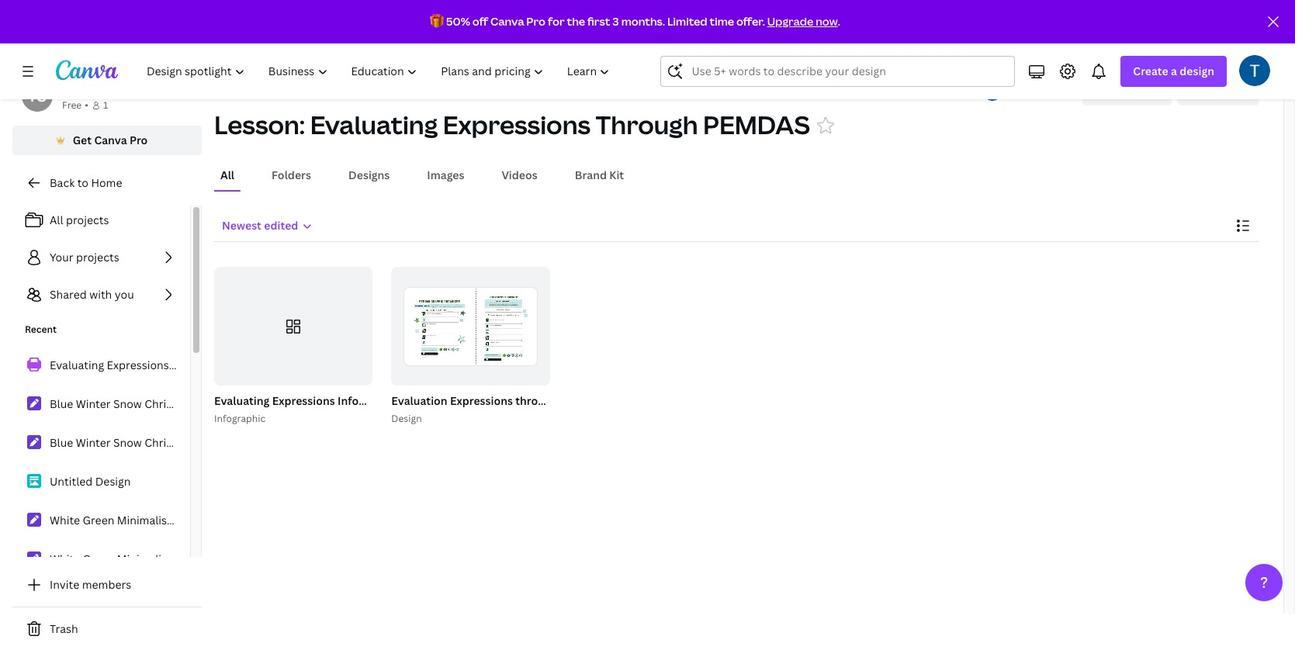 Task type: describe. For each thing, give the bounding box(es) containing it.
lesson: evaluating expressions through pemdas for lesson: evaluating expressions through pemdas "button"
[[214, 108, 810, 141]]

now
[[816, 14, 838, 29]]

evaluating expressions through pemdas link
[[282, 78, 496, 95]]

through down 🎁 on the top left of the page
[[404, 79, 448, 94]]

projects
[[214, 79, 257, 94]]

trash
[[50, 622, 78, 636]]

3
[[613, 14, 619, 29]]

all button
[[214, 161, 241, 190]]

expressions inside "button"
[[443, 108, 591, 141]]

1 horizontal spatial canva
[[491, 14, 524, 29]]

expressions for evaluating expressions infographic infographic
[[272, 394, 335, 408]]

videos button
[[496, 161, 544, 190]]

limited
[[667, 14, 708, 29]]

menu for second blue winter snow christmas menu link from the bottom
[[200, 397, 230, 411]]

through for lesson: evaluating expressions through pemdas "button"
[[596, 108, 698, 141]]

evaluating expressions infographic
[[50, 358, 231, 373]]

tara schultz's team image
[[22, 81, 53, 112]]

members
[[82, 577, 131, 592]]

design
[[1180, 64, 1215, 78]]

2 blue winter snow christmas menu link from the top
[[12, 427, 230, 459]]

tara schultz's team
[[62, 81, 164, 96]]

kit
[[610, 168, 624, 182]]

newest edited
[[222, 218, 298, 233]]

team
[[137, 81, 164, 96]]

back
[[50, 175, 75, 190]]

free
[[62, 99, 82, 112]]

infographic for evaluating expressions infographic infographic
[[338, 394, 398, 408]]

edited
[[264, 218, 298, 233]]

a
[[1171, 64, 1177, 78]]

folders button
[[265, 161, 317, 190]]

recent
[[25, 323, 57, 336]]

evaluating inside the lesson: evaluating expressions through pemdas link
[[563, 79, 617, 94]]

upgrade now button
[[767, 14, 838, 29]]

Sort by button
[[214, 210, 322, 241]]

1 blue winter snow christmas menu link from the top
[[12, 388, 230, 421]]

lesson: for the lesson: evaluating expressions through pemdas link
[[521, 79, 560, 94]]

invite members
[[50, 577, 131, 592]]

infographic for evaluating expressions infographic
[[172, 358, 231, 373]]

to
[[77, 175, 88, 190]]

evaluation expressions through pemdas whiteboard button
[[391, 392, 671, 412]]

snow for second blue winter snow christmas menu link
[[113, 435, 142, 450]]

tara schultz image
[[1239, 55, 1270, 86]]

evaluation
[[391, 394, 448, 408]]

share
[[1203, 82, 1234, 97]]

you
[[115, 287, 134, 302]]

whiteboard
[[609, 394, 671, 408]]

images
[[427, 168, 465, 182]]

top level navigation element
[[137, 56, 624, 87]]

menu for second blue winter snow christmas menu link
[[200, 435, 230, 450]]

for
[[548, 14, 565, 29]]

expressions for evaluating expressions through pemdas
[[339, 79, 401, 94]]

evaluation expressions through pemdas whiteboard design
[[391, 394, 671, 425]]

2 vertical spatial infographic
[[214, 412, 266, 425]]

off
[[472, 14, 488, 29]]

brand kit button
[[569, 161, 630, 190]]

Search search field
[[692, 57, 984, 86]]

upgrade
[[767, 14, 814, 29]]

🎁
[[430, 14, 444, 29]]

snow for second blue winter snow christmas menu link from the bottom
[[113, 397, 142, 411]]

get
[[73, 133, 92, 147]]

evaluating for evaluating expressions infographic
[[50, 358, 104, 373]]

invite
[[50, 577, 79, 592]]

newest
[[222, 218, 261, 233]]

1
[[103, 99, 108, 112]]

expressions for evaluating expressions infographic
[[107, 358, 169, 373]]

schultz's
[[87, 81, 135, 96]]

design inside evaluation expressions through pemdas whiteboard design
[[391, 412, 422, 425]]

evaluating expressions infographic infographic
[[214, 394, 398, 425]]

create a design
[[1133, 64, 1215, 78]]



Task type: vqa. For each thing, say whether or not it's contained in the screenshot.
PEMDAS within the Evaluation Expressions through PEMDAS Whiteboard Design
yes



Task type: locate. For each thing, give the bounding box(es) containing it.
invite members button
[[12, 570, 202, 601]]

1 horizontal spatial lesson:
[[521, 79, 560, 94]]

1 vertical spatial design
[[95, 474, 131, 489]]

pemdas inside "button"
[[703, 108, 810, 141]]

50%
[[446, 14, 470, 29]]

blue up untitled
[[50, 435, 73, 450]]

infographic
[[172, 358, 231, 373], [338, 394, 398, 408], [214, 412, 266, 425]]

untitled
[[50, 474, 93, 489]]

1 blue from the top
[[50, 397, 73, 411]]

pemdas inside evaluation expressions through pemdas whiteboard design
[[560, 394, 606, 408]]

None search field
[[661, 56, 1015, 87]]

projects
[[66, 213, 109, 227], [76, 250, 119, 265]]

back to home
[[50, 175, 122, 190]]

1 vertical spatial list
[[12, 349, 231, 576]]

expressions inside the 'evaluating expressions infographic infographic'
[[272, 394, 335, 408]]

all
[[220, 168, 234, 182], [50, 213, 63, 227]]

winter
[[76, 397, 111, 411], [76, 435, 111, 450]]

0 vertical spatial menu
[[200, 397, 230, 411]]

christmas for second blue winter snow christmas menu link
[[145, 435, 198, 450]]

projects link
[[214, 78, 257, 95]]

through inside "button"
[[596, 108, 698, 141]]

1 horizontal spatial pro
[[526, 14, 546, 29]]

0 vertical spatial pro
[[526, 14, 546, 29]]

1 horizontal spatial design
[[391, 412, 422, 425]]

your
[[50, 250, 73, 265]]

projects right your
[[76, 250, 119, 265]]

brand
[[575, 168, 607, 182]]

winter for second blue winter snow christmas menu link from the bottom
[[76, 397, 111, 411]]

🎁 50% off canva pro for the first 3 months. limited time offer. upgrade now .
[[430, 14, 840, 29]]

all for all
[[220, 168, 234, 182]]

videos
[[502, 168, 538, 182]]

lesson: for lesson: evaluating expressions through pemdas "button"
[[214, 108, 305, 141]]

projects inside all projects link
[[66, 213, 109, 227]]

1 vertical spatial menu
[[200, 435, 230, 450]]

1 blue winter snow christmas menu from the top
[[50, 397, 230, 411]]

untitled design link
[[12, 466, 190, 498]]

1 vertical spatial christmas
[[145, 435, 198, 450]]

list containing all projects
[[12, 205, 190, 310]]

untitled design
[[50, 474, 131, 489]]

shared with you link
[[12, 279, 190, 310]]

pro
[[526, 14, 546, 29], [130, 133, 148, 147]]

blue winter snow christmas menu link down evaluating expressions infographic link
[[12, 388, 230, 421]]

all inside all button
[[220, 168, 234, 182]]

0 vertical spatial projects
[[66, 213, 109, 227]]

all up your
[[50, 213, 63, 227]]

blue for second blue winter snow christmas menu link
[[50, 435, 73, 450]]

design
[[391, 412, 422, 425], [95, 474, 131, 489]]

home
[[91, 175, 122, 190]]

0 vertical spatial blue winter snow christmas menu link
[[12, 388, 230, 421]]

lesson: evaluating expressions through pemdas up videos
[[214, 108, 810, 141]]

0 vertical spatial canva
[[491, 14, 524, 29]]

blue
[[50, 397, 73, 411], [50, 435, 73, 450]]

offer.
[[736, 14, 765, 29]]

designs button
[[342, 161, 396, 190]]

2 snow from the top
[[113, 435, 142, 450]]

blue winter snow christmas menu link
[[12, 388, 230, 421], [12, 427, 230, 459]]

0 vertical spatial lesson:
[[521, 79, 560, 94]]

evaluating for evaluating expressions through pemdas
[[282, 79, 337, 94]]

create
[[1133, 64, 1169, 78]]

blue winter snow christmas menu up untitled design link
[[50, 435, 230, 450]]

evaluating inside evaluating expressions through pemdas link
[[282, 79, 337, 94]]

snow down evaluating expressions infographic link
[[113, 397, 142, 411]]

your projects link
[[12, 242, 190, 273]]

design down evaluation
[[391, 412, 422, 425]]

lesson: evaluating expressions through pemdas link
[[521, 78, 776, 95]]

folders
[[272, 168, 311, 182]]

0 vertical spatial blue winter snow christmas menu
[[50, 397, 230, 411]]

•
[[85, 99, 88, 112]]

expressions for evaluation expressions through pemdas whiteboard design
[[450, 394, 513, 408]]

0 horizontal spatial lesson:
[[214, 108, 305, 141]]

all up newest
[[220, 168, 234, 182]]

snow up untitled design link
[[113, 435, 142, 450]]

1 christmas from the top
[[145, 397, 198, 411]]

blue winter snow christmas menu down evaluating expressions infographic
[[50, 397, 230, 411]]

2 menu from the top
[[200, 435, 230, 450]]

1 vertical spatial blue
[[50, 435, 73, 450]]

0 horizontal spatial pro
[[130, 133, 148, 147]]

get canva pro
[[73, 133, 148, 147]]

blue for second blue winter snow christmas menu link from the bottom
[[50, 397, 73, 411]]

the
[[567, 14, 585, 29]]

all inside all projects link
[[50, 213, 63, 227]]

0 vertical spatial christmas
[[145, 397, 198, 411]]

0 vertical spatial infographic
[[172, 358, 231, 373]]

your projects
[[50, 250, 119, 265]]

christmas for second blue winter snow christmas menu link from the bottom
[[145, 397, 198, 411]]

1 vertical spatial canva
[[94, 133, 127, 147]]

1 vertical spatial projects
[[76, 250, 119, 265]]

canva right "off"
[[491, 14, 524, 29]]

time
[[710, 14, 734, 29]]

brand kit
[[575, 168, 624, 182]]

projects for all projects
[[66, 213, 109, 227]]

get canva pro button
[[12, 126, 202, 155]]

images button
[[421, 161, 471, 190]]

1 vertical spatial blue winter snow christmas menu
[[50, 435, 230, 450]]

share button
[[1178, 75, 1259, 106]]

winter up untitled design
[[76, 435, 111, 450]]

evaluating inside the 'evaluating expressions infographic infographic'
[[214, 394, 270, 408]]

pro left for
[[526, 14, 546, 29]]

months.
[[621, 14, 665, 29]]

free •
[[62, 99, 88, 112]]

evaluating inside evaluating expressions infographic link
[[50, 358, 104, 373]]

0 vertical spatial blue
[[50, 397, 73, 411]]

list containing evaluating expressions infographic
[[12, 349, 231, 576]]

blue winter snow christmas menu link up untitled design link
[[12, 427, 230, 459]]

1 vertical spatial lesson:
[[214, 108, 305, 141]]

pro inside get canva pro button
[[130, 133, 148, 147]]

first
[[587, 14, 610, 29]]

0 vertical spatial snow
[[113, 397, 142, 411]]

all projects link
[[12, 205, 190, 236]]

evaluating
[[282, 79, 337, 94], [563, 79, 617, 94], [310, 108, 438, 141], [50, 358, 104, 373], [214, 394, 270, 408]]

tara schultz's team element
[[22, 81, 53, 112]]

pemdas
[[450, 79, 496, 94], [731, 79, 776, 94], [703, 108, 810, 141], [560, 394, 606, 408]]

2 blue from the top
[[50, 435, 73, 450]]

lesson: up lesson: evaluating expressions through pemdas "button"
[[521, 79, 560, 94]]

1 snow from the top
[[113, 397, 142, 411]]

blue down evaluating expressions infographic link
[[50, 397, 73, 411]]

lesson: evaluating expressions through pemdas for the lesson: evaluating expressions through pemdas link
[[521, 79, 776, 94]]

evaluating inside lesson: evaluating expressions through pemdas "button"
[[310, 108, 438, 141]]

lesson: evaluating expressions through pemdas
[[521, 79, 776, 94], [214, 108, 810, 141]]

expressions inside evaluation expressions through pemdas whiteboard design
[[450, 394, 513, 408]]

shared
[[50, 287, 87, 302]]

create a design button
[[1121, 56, 1227, 87]]

canva inside button
[[94, 133, 127, 147]]

0 horizontal spatial canva
[[94, 133, 127, 147]]

christmas
[[145, 397, 198, 411], [145, 435, 198, 450]]

canva
[[491, 14, 524, 29], [94, 133, 127, 147]]

through down the lesson: evaluating expressions through pemdas link
[[596, 108, 698, 141]]

canva right get
[[94, 133, 127, 147]]

all for all projects
[[50, 213, 63, 227]]

0 vertical spatial all
[[220, 168, 234, 182]]

1 list from the top
[[12, 205, 190, 310]]

2 christmas from the top
[[145, 435, 198, 450]]

1 vertical spatial infographic
[[338, 394, 398, 408]]

0 horizontal spatial all
[[50, 213, 63, 227]]

tara
[[62, 81, 84, 96]]

infographic inside evaluating expressions infographic link
[[172, 358, 231, 373]]

evaluating expressions through pemdas
[[282, 79, 496, 94]]

lesson: evaluating expressions through pemdas down months.
[[521, 79, 776, 94]]

design right untitled
[[95, 474, 131, 489]]

through down time
[[685, 79, 728, 94]]

through for the lesson: evaluating expressions through pemdas link
[[685, 79, 728, 94]]

1 horizontal spatial all
[[220, 168, 234, 182]]

lesson: down projects link
[[214, 108, 305, 141]]

shared with you
[[50, 287, 134, 302]]

1 vertical spatial lesson: evaluating expressions through pemdas
[[214, 108, 810, 141]]

1 vertical spatial all
[[50, 213, 63, 227]]

lesson: inside "button"
[[214, 108, 305, 141]]

0 vertical spatial winter
[[76, 397, 111, 411]]

designs
[[349, 168, 390, 182]]

0 vertical spatial design
[[391, 412, 422, 425]]

0 vertical spatial list
[[12, 205, 190, 310]]

evaluating for evaluating expressions infographic infographic
[[214, 394, 270, 408]]

0 vertical spatial lesson: evaluating expressions through pemdas
[[521, 79, 776, 94]]

1 menu from the top
[[200, 397, 230, 411]]

trash link
[[12, 614, 202, 645]]

lesson:
[[521, 79, 560, 94], [214, 108, 305, 141]]

winter for second blue winter snow christmas menu link
[[76, 435, 111, 450]]

2 blue winter snow christmas menu from the top
[[50, 435, 230, 450]]

pro down team
[[130, 133, 148, 147]]

projects down back to home
[[66, 213, 109, 227]]

all projects
[[50, 213, 109, 227]]

lesson: evaluating expressions through pemdas button
[[214, 108, 810, 142]]

1 vertical spatial pro
[[130, 133, 148, 147]]

1 vertical spatial winter
[[76, 435, 111, 450]]

with
[[89, 287, 112, 302]]

.
[[838, 14, 840, 29]]

2 list from the top
[[12, 349, 231, 576]]

blue winter snow christmas menu
[[50, 397, 230, 411], [50, 435, 230, 450]]

1 vertical spatial snow
[[113, 435, 142, 450]]

projects inside your projects link
[[76, 250, 119, 265]]

1 vertical spatial blue winter snow christmas menu link
[[12, 427, 230, 459]]

2 winter from the top
[[76, 435, 111, 450]]

list
[[12, 205, 190, 310], [12, 349, 231, 576]]

winter down evaluating expressions infographic link
[[76, 397, 111, 411]]

evaluating expressions infographic button
[[214, 392, 398, 412]]

projects for your projects
[[76, 250, 119, 265]]

0 horizontal spatial design
[[95, 474, 131, 489]]

evaluating expressions infographic link
[[12, 349, 231, 382]]

through
[[516, 394, 558, 408]]

back to home link
[[12, 168, 202, 199]]

1 winter from the top
[[76, 397, 111, 411]]

expressions
[[339, 79, 401, 94], [620, 79, 682, 94], [443, 108, 591, 141], [107, 358, 169, 373], [272, 394, 335, 408], [450, 394, 513, 408]]



